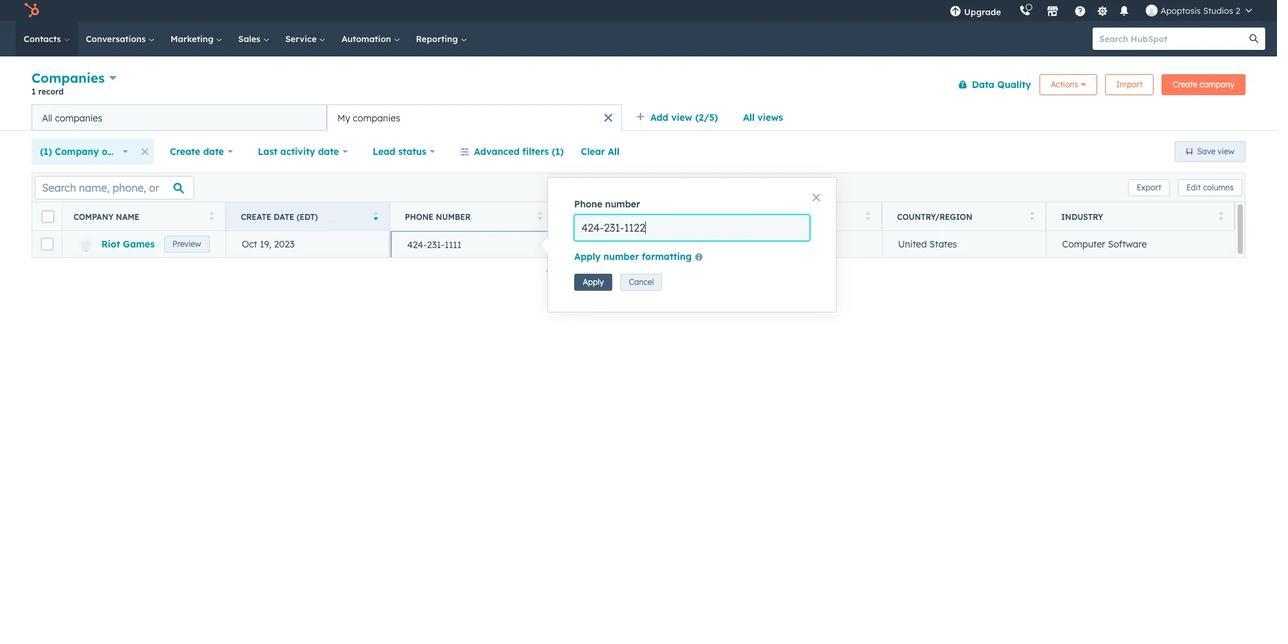 Task type: describe. For each thing, give the bounding box(es) containing it.
(2/5)
[[696, 112, 719, 123]]

create company button
[[1162, 74, 1246, 95]]

filters
[[523, 146, 549, 158]]

computer software button
[[1047, 231, 1236, 257]]

service
[[285, 33, 319, 44]]

apply button
[[575, 274, 613, 291]]

computer software
[[1063, 238, 1148, 250]]

19,
[[260, 238, 272, 250]]

columns
[[1204, 182, 1235, 192]]

press to sort. image for last activity date (edt)
[[702, 211, 707, 220]]

conversations
[[86, 33, 148, 44]]

all for all companies
[[42, 112, 52, 124]]

last activity date (edt)
[[569, 212, 677, 222]]

hubspot image
[[24, 3, 39, 18]]

lead status
[[373, 146, 427, 158]]

view for add
[[672, 112, 693, 123]]

1 for 1 record
[[32, 87, 36, 97]]

number
[[436, 212, 471, 222]]

cancel
[[629, 277, 654, 287]]

sales
[[238, 33, 263, 44]]

conversations link
[[78, 21, 163, 56]]

clear all
[[581, 146, 620, 158]]

settings image
[[1097, 6, 1109, 17]]

advanced filters (1)
[[474, 146, 564, 158]]

advanced filters (1) button
[[452, 139, 573, 165]]

save view
[[1198, 146, 1235, 156]]

-- text field
[[407, 238, 537, 252]]

press to sort. element for city
[[866, 211, 871, 222]]

edit
[[1187, 182, 1202, 192]]

2 (edt) from the left
[[656, 212, 677, 222]]

last activity date button
[[250, 139, 357, 165]]

notifications image
[[1119, 6, 1131, 18]]

views
[[758, 112, 784, 123]]

last for last activity date (edt)
[[569, 212, 589, 222]]

company name
[[74, 212, 140, 222]]

actions
[[1052, 79, 1079, 89]]

2
[[1237, 5, 1241, 16]]

calling icon image
[[1020, 5, 1032, 17]]

computer
[[1063, 238, 1106, 250]]

1 horizontal spatial all
[[608, 146, 620, 158]]

1 record
[[32, 87, 64, 97]]

edit columns
[[1187, 182, 1235, 192]]

preview
[[173, 239, 201, 249]]

desperado
[[735, 238, 782, 250]]

service link
[[278, 21, 334, 56]]

activity
[[592, 212, 631, 222]]

save view button
[[1175, 141, 1246, 162]]

apply for apply
[[583, 277, 604, 287]]

oct for oct 4, 2023
[[570, 238, 586, 250]]

50
[[666, 265, 677, 277]]

import
[[1117, 79, 1143, 89]]

create date (edt)
[[241, 212, 318, 222]]

lead status button
[[365, 139, 444, 165]]

all views link
[[735, 104, 792, 131]]

create date button
[[161, 139, 242, 165]]

marketing
[[171, 33, 216, 44]]

desperado button
[[718, 231, 883, 257]]

studios
[[1204, 5, 1234, 16]]

actions button
[[1040, 74, 1098, 95]]

add view (2/5)
[[651, 112, 719, 123]]

prev button
[[539, 263, 589, 280]]

(1) inside "popup button"
[[40, 146, 52, 158]]

add
[[651, 112, 669, 123]]

close image
[[813, 194, 821, 202]]

united states
[[899, 238, 958, 250]]

1 vertical spatial company
[[74, 212, 114, 222]]

apoptosis
[[1161, 5, 1202, 16]]

all companies
[[42, 112, 102, 124]]

clear
[[581, 146, 605, 158]]

data quality
[[973, 78, 1032, 90]]

search button
[[1244, 28, 1266, 50]]

2 date from the left
[[633, 212, 654, 222]]

my
[[338, 112, 350, 124]]

prev
[[563, 265, 584, 277]]

quality
[[998, 78, 1032, 90]]

next button
[[603, 263, 657, 280]]

press to sort. image for phone number
[[538, 211, 542, 220]]

industry
[[1062, 212, 1104, 222]]

apply number formatting
[[575, 251, 692, 263]]

contacts link
[[16, 21, 78, 56]]

automation link
[[334, 21, 408, 56]]

create for create date (edt)
[[241, 212, 272, 222]]

states
[[930, 238, 958, 250]]

add view (2/5) button
[[628, 104, 735, 131]]

export button
[[1129, 179, 1171, 196]]

marketing link
[[163, 21, 231, 56]]

owner
[[102, 146, 130, 158]]

apply for apply number formatting
[[575, 251, 601, 263]]

data quality button
[[950, 71, 1033, 98]]

(1) company owner button
[[32, 139, 136, 165]]

page
[[698, 265, 722, 277]]

help button
[[1070, 0, 1092, 21]]

phone number
[[405, 212, 471, 222]]

create date
[[170, 146, 224, 158]]

date inside popup button
[[318, 146, 339, 158]]

create for create company
[[1174, 79, 1198, 89]]

company inside "popup button"
[[55, 146, 99, 158]]

lead
[[373, 146, 396, 158]]

games
[[123, 238, 155, 250]]

press to sort. image for city
[[866, 211, 871, 220]]

number for phone
[[606, 198, 641, 210]]



Task type: locate. For each thing, give the bounding box(es) containing it.
press to sort. image up the prev button
[[538, 211, 542, 220]]

all views
[[744, 112, 784, 123]]

companies button
[[32, 68, 117, 87]]

2 press to sort. image from the left
[[538, 211, 542, 220]]

advanced
[[474, 146, 520, 158]]

(1) right filters on the left
[[552, 146, 564, 158]]

companies for my companies
[[353, 112, 401, 124]]

press to sort. element for phone number
[[538, 211, 542, 222]]

3 press to sort. image from the left
[[1219, 211, 1224, 220]]

2 horizontal spatial press to sort. image
[[1219, 211, 1224, 220]]

preview button
[[164, 236, 210, 253]]

Search HubSpot search field
[[1093, 28, 1254, 50]]

export
[[1138, 182, 1162, 192]]

press to sort. image up preview "button"
[[209, 211, 214, 220]]

(edt) down the last activity date popup button
[[297, 212, 318, 222]]

reporting
[[416, 33, 461, 44]]

view inside popup button
[[672, 112, 693, 123]]

last
[[258, 146, 278, 158], [569, 212, 589, 222]]

notifications button
[[1114, 0, 1136, 21]]

(1)
[[40, 146, 52, 158], [552, 146, 564, 158]]

my companies button
[[327, 104, 623, 131]]

1 inside companies banner
[[32, 87, 36, 97]]

united states button
[[883, 231, 1047, 257]]

4,
[[588, 238, 596, 250]]

view right save
[[1219, 146, 1235, 156]]

1 press to sort. image from the left
[[702, 211, 707, 220]]

companies right my
[[353, 112, 401, 124]]

all companies button
[[32, 104, 327, 131]]

press to sort. image
[[702, 211, 707, 220], [866, 211, 871, 220], [1219, 211, 1224, 220]]

oct left 4,
[[570, 238, 586, 250]]

1 vertical spatial create
[[170, 146, 200, 158]]

1 horizontal spatial 1
[[593, 265, 598, 277]]

(1) company owner
[[40, 146, 130, 158]]

menu containing apoptosis studios 2
[[941, 0, 1262, 21]]

number for apply
[[604, 251, 640, 263]]

riot games link
[[101, 238, 155, 250]]

1 date from the left
[[203, 146, 224, 158]]

create down "all companies" button
[[170, 146, 200, 158]]

date inside popup button
[[203, 146, 224, 158]]

riot
[[101, 238, 120, 250]]

press to sort. image for country/region
[[1030, 211, 1035, 220]]

date right activity
[[318, 146, 339, 158]]

1 horizontal spatial oct
[[570, 238, 586, 250]]

2 (1) from the left
[[552, 146, 564, 158]]

5 press to sort. element from the left
[[1030, 211, 1035, 222]]

None text field
[[575, 215, 810, 241]]

tara schultz image
[[1147, 5, 1159, 16]]

2023 for oct 4, 2023
[[599, 238, 620, 250]]

0 vertical spatial create
[[1174, 79, 1198, 89]]

phone up activity
[[575, 198, 603, 210]]

last inside popup button
[[258, 146, 278, 158]]

1 horizontal spatial 2023
[[599, 238, 620, 250]]

1 horizontal spatial (edt)
[[656, 212, 677, 222]]

phone for phone number
[[405, 212, 434, 222]]

city
[[734, 212, 753, 222]]

50 per page
[[666, 265, 722, 277]]

companies up (1) company owner "popup button"
[[55, 112, 102, 124]]

view for save
[[1219, 146, 1235, 156]]

date up oct 19, 2023
[[274, 212, 295, 222]]

6 press to sort. element from the left
[[1219, 211, 1224, 222]]

0 horizontal spatial (1)
[[40, 146, 52, 158]]

apoptosis studios 2 button
[[1139, 0, 1261, 21]]

press to sort. element for industry
[[1219, 211, 1224, 222]]

2 press to sort. image from the left
[[866, 211, 871, 220]]

phone
[[575, 198, 603, 210], [405, 212, 434, 222]]

riot games
[[101, 238, 155, 250]]

number up last activity date (edt)
[[606, 198, 641, 210]]

oct left "19,"
[[242, 238, 257, 250]]

1 horizontal spatial companies
[[353, 112, 401, 124]]

0 horizontal spatial phone
[[405, 212, 434, 222]]

2023 right 4,
[[599, 238, 620, 250]]

apply
[[575, 251, 601, 263], [583, 277, 604, 287]]

create inside 'button'
[[1174, 79, 1198, 89]]

1 horizontal spatial phone
[[575, 198, 603, 210]]

all
[[744, 112, 755, 123], [42, 112, 52, 124], [608, 146, 620, 158]]

number inside button
[[604, 251, 640, 263]]

create for create date
[[170, 146, 200, 158]]

my companies
[[338, 112, 401, 124]]

menu
[[941, 0, 1262, 21]]

create inside popup button
[[170, 146, 200, 158]]

create up "19,"
[[241, 212, 272, 222]]

record
[[38, 87, 64, 97]]

(1) down all companies
[[40, 146, 52, 158]]

reporting link
[[408, 21, 475, 56]]

software
[[1109, 238, 1148, 250]]

1 right "prev" at the left
[[593, 265, 598, 277]]

1 for 1
[[593, 265, 598, 277]]

(edt)
[[297, 212, 318, 222], [656, 212, 677, 222]]

phone number
[[575, 198, 641, 210]]

0 horizontal spatial date
[[203, 146, 224, 158]]

0 horizontal spatial oct
[[242, 238, 257, 250]]

1
[[32, 87, 36, 97], [593, 265, 598, 277]]

number up next
[[604, 251, 640, 263]]

last activity date
[[258, 146, 339, 158]]

create left company at top right
[[1174, 79, 1198, 89]]

save
[[1198, 146, 1216, 156]]

1 horizontal spatial press to sort. image
[[538, 211, 542, 220]]

1 vertical spatial 1
[[593, 265, 598, 277]]

4 press to sort. element from the left
[[866, 211, 871, 222]]

0 horizontal spatial last
[[258, 146, 278, 158]]

1 horizontal spatial press to sort. image
[[866, 211, 871, 220]]

oct 4, 2023
[[570, 238, 620, 250]]

last for last activity date
[[258, 146, 278, 158]]

(1) inside button
[[552, 146, 564, 158]]

companies for all companies
[[55, 112, 102, 124]]

companies banner
[[32, 67, 1246, 104]]

2023 for oct 19, 2023
[[274, 238, 295, 250]]

0 vertical spatial 1
[[32, 87, 36, 97]]

1 inside button
[[593, 265, 598, 277]]

apply number formatting button
[[575, 241, 709, 266]]

date right activity
[[633, 212, 654, 222]]

0 vertical spatial view
[[672, 112, 693, 123]]

2023
[[274, 238, 295, 250], [599, 238, 620, 250]]

apply down 4,
[[575, 251, 601, 263]]

company
[[55, 146, 99, 158], [74, 212, 114, 222]]

1 vertical spatial phone
[[405, 212, 434, 222]]

oct 19, 2023
[[242, 238, 295, 250]]

0 horizontal spatial view
[[672, 112, 693, 123]]

per
[[680, 265, 696, 277]]

status
[[399, 146, 427, 158]]

0 horizontal spatial all
[[42, 112, 52, 124]]

1 oct from the left
[[242, 238, 257, 250]]

companies
[[32, 70, 105, 86]]

0 horizontal spatial create
[[170, 146, 200, 158]]

0 vertical spatial last
[[258, 146, 278, 158]]

3 press to sort. image from the left
[[1030, 211, 1035, 220]]

2 horizontal spatial all
[[744, 112, 755, 123]]

1 horizontal spatial date
[[318, 146, 339, 158]]

1 press to sort. element from the left
[[209, 211, 214, 222]]

all right clear
[[608, 146, 620, 158]]

0 horizontal spatial 2023
[[274, 238, 295, 250]]

phone for phone number
[[575, 198, 603, 210]]

1 date from the left
[[274, 212, 295, 222]]

1 (1) from the left
[[40, 146, 52, 158]]

0 horizontal spatial date
[[274, 212, 295, 222]]

(edt) up formatting
[[656, 212, 677, 222]]

upgrade
[[965, 7, 1002, 17]]

1 2023 from the left
[[274, 238, 295, 250]]

create company
[[1174, 79, 1235, 89]]

company down all companies
[[55, 146, 99, 158]]

2 press to sort. element from the left
[[538, 211, 542, 222]]

phone left number
[[405, 212, 434, 222]]

edit columns button
[[1179, 179, 1243, 196]]

descending sort. press to sort ascending. image
[[373, 211, 378, 220]]

company up riot
[[74, 212, 114, 222]]

view right add
[[672, 112, 693, 123]]

3 press to sort. element from the left
[[702, 211, 707, 222]]

all down 1 record
[[42, 112, 52, 124]]

0 vertical spatial phone
[[575, 198, 603, 210]]

press to sort. image
[[209, 211, 214, 220], [538, 211, 542, 220], [1030, 211, 1035, 220]]

contacts
[[24, 33, 64, 44]]

0 horizontal spatial 1
[[32, 87, 36, 97]]

formatting
[[642, 251, 692, 263]]

date
[[274, 212, 295, 222], [633, 212, 654, 222]]

view inside button
[[1219, 146, 1235, 156]]

Search name, phone, or domain search field
[[35, 176, 194, 199]]

apoptosis studios 2
[[1161, 5, 1241, 16]]

2 horizontal spatial create
[[1174, 79, 1198, 89]]

search image
[[1250, 34, 1260, 43]]

1 horizontal spatial (1)
[[552, 146, 564, 158]]

1 horizontal spatial last
[[569, 212, 589, 222]]

1 horizontal spatial create
[[241, 212, 272, 222]]

date
[[203, 146, 224, 158], [318, 146, 339, 158]]

0 horizontal spatial press to sort. image
[[209, 211, 214, 220]]

1 press to sort. image from the left
[[209, 211, 214, 220]]

date down "all companies" button
[[203, 146, 224, 158]]

marketplaces button
[[1040, 0, 1067, 21]]

all left the views
[[744, 112, 755, 123]]

1 button
[[589, 263, 603, 280]]

activity
[[280, 146, 315, 158]]

name
[[116, 212, 140, 222]]

1 horizontal spatial view
[[1219, 146, 1235, 156]]

press to sort. element for last activity date (edt)
[[702, 211, 707, 222]]

all for all views
[[744, 112, 755, 123]]

2023 right "19,"
[[274, 238, 295, 250]]

0 horizontal spatial companies
[[55, 112, 102, 124]]

companies
[[55, 112, 102, 124], [353, 112, 401, 124]]

1 horizontal spatial date
[[633, 212, 654, 222]]

50 per page button
[[657, 258, 739, 284]]

oct for oct 19, 2023
[[242, 238, 257, 250]]

0 vertical spatial number
[[606, 198, 641, 210]]

2 vertical spatial create
[[241, 212, 272, 222]]

2 oct from the left
[[570, 238, 586, 250]]

press to sort. image for industry
[[1219, 211, 1224, 220]]

1 vertical spatial apply
[[583, 277, 604, 287]]

1 vertical spatial last
[[569, 212, 589, 222]]

2 2023 from the left
[[599, 238, 620, 250]]

menu item
[[1011, 0, 1014, 21]]

press to sort. element
[[209, 211, 214, 222], [538, 211, 542, 222], [702, 211, 707, 222], [866, 211, 871, 222], [1030, 211, 1035, 222], [1219, 211, 1224, 222]]

2 companies from the left
[[353, 112, 401, 124]]

pagination navigation
[[539, 263, 657, 280]]

1 vertical spatial number
[[604, 251, 640, 263]]

2 horizontal spatial press to sort. image
[[1030, 211, 1035, 220]]

0 vertical spatial company
[[55, 146, 99, 158]]

1 companies from the left
[[55, 112, 102, 124]]

help image
[[1075, 6, 1087, 18]]

press to sort. element for country/region
[[1030, 211, 1035, 222]]

settings link
[[1095, 4, 1111, 17]]

press to sort. image left industry
[[1030, 211, 1035, 220]]

2 date from the left
[[318, 146, 339, 158]]

last up 4,
[[569, 212, 589, 222]]

0 vertical spatial apply
[[575, 251, 601, 263]]

company
[[1201, 79, 1235, 89]]

create
[[1174, 79, 1198, 89], [170, 146, 200, 158], [241, 212, 272, 222]]

1 (edt) from the left
[[297, 212, 318, 222]]

last left activity
[[258, 146, 278, 158]]

marketplaces image
[[1048, 6, 1060, 18]]

next
[[607, 265, 629, 277]]

descending sort. press to sort ascending. element
[[373, 211, 378, 222]]

upgrade image
[[951, 6, 962, 18]]

0 horizontal spatial press to sort. image
[[702, 211, 707, 220]]

view
[[672, 112, 693, 123], [1219, 146, 1235, 156]]

1 vertical spatial view
[[1219, 146, 1235, 156]]

1 left record
[[32, 87, 36, 97]]

apply down "prev" at the left
[[583, 277, 604, 287]]

sales link
[[231, 21, 278, 56]]

0 horizontal spatial (edt)
[[297, 212, 318, 222]]



Task type: vqa. For each thing, say whether or not it's contained in the screenshot.
3rd -- from the top
no



